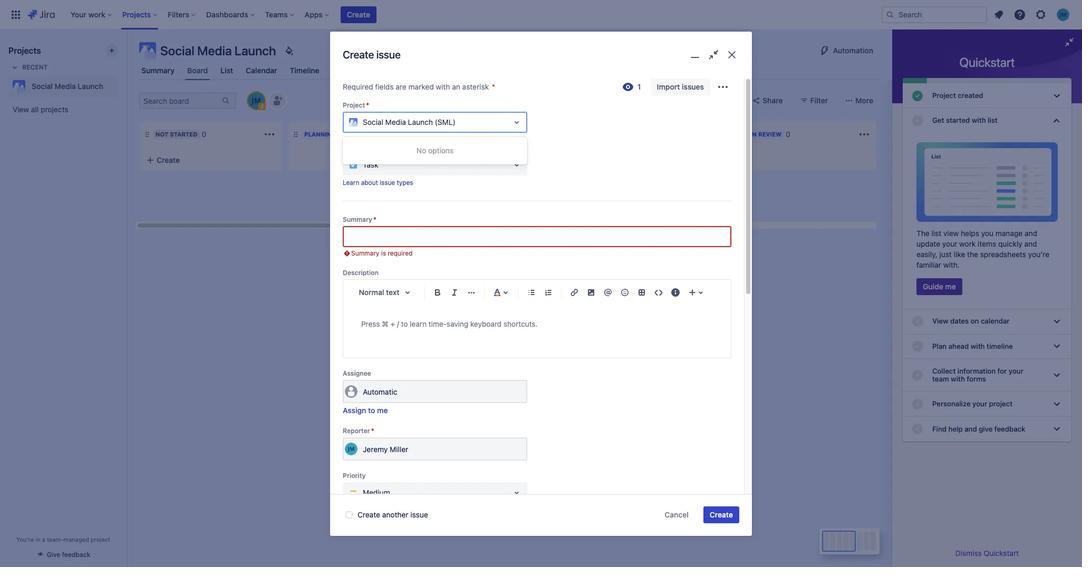Task type: describe. For each thing, give the bounding box(es) containing it.
team-
[[47, 536, 64, 543]]

planning 0
[[304, 130, 345, 139]]

jeremy
[[363, 445, 388, 454]]

an inside create issue dialog
[[452, 82, 460, 91]]

dismiss
[[955, 549, 982, 558]]

required
[[388, 250, 413, 258]]

link image
[[568, 287, 581, 299]]

jeremy miller
[[363, 445, 408, 454]]

automatic image
[[345, 386, 358, 398]]

collapse recent projects image
[[8, 61, 21, 74]]

create issue
[[343, 49, 401, 61]]

0 for not started 0
[[202, 130, 206, 139]]

learn about issue types
[[343, 179, 413, 187]]

info panel image
[[669, 287, 682, 299]]

guide
[[923, 282, 943, 291]]

spreadsheets
[[980, 250, 1026, 259]]

projects
[[8, 46, 41, 55]]

none text field inside create issue dialog
[[344, 227, 730, 246]]

summary is required
[[351, 250, 413, 258]]

no
[[417, 146, 426, 155]]

you're
[[1028, 250, 1050, 259]]

2 0 from the left
[[340, 130, 345, 139]]

Search board text field
[[140, 93, 220, 108]]

organize
[[432, 380, 461, 389]]

learn about issue types link
[[343, 179, 413, 187]]

1 vertical spatial and
[[1025, 240, 1037, 249]]

team.
[[548, 390, 567, 399]]

0 vertical spatial and
[[1025, 229, 1037, 238]]

project
[[343, 101, 365, 109]]

* for project *
[[366, 101, 369, 109]]

me inside button
[[945, 282, 956, 291]]

get started with list
[[932, 116, 998, 125]]

me inside button
[[377, 406, 388, 415]]

Search field
[[882, 6, 987, 23]]

you
[[981, 229, 994, 238]]

normal text
[[359, 288, 400, 297]]

list link
[[218, 61, 235, 80]]

summary link
[[139, 61, 177, 80]]

0 vertical spatial a
[[556, 358, 562, 373]]

marked
[[408, 82, 434, 91]]

0 vertical spatial social
[[160, 43, 194, 58]]

open image
[[511, 116, 523, 129]]

cancel button
[[658, 507, 695, 524]]

issues
[[682, 82, 704, 91]]

open image for task
[[511, 159, 523, 171]]

social media launch inside social media launch 'link'
[[32, 82, 103, 91]]

social inside social media launch 'link'
[[32, 82, 53, 91]]

* for reporter *
[[371, 427, 374, 435]]

tab list containing board
[[133, 61, 886, 80]]

in for in progress 0
[[453, 131, 459, 138]]

0 vertical spatial quickstart
[[960, 55, 1015, 70]]

and inside the track, organize and prioritize your team's work. get started by creating an item for your team.
[[463, 380, 476, 389]]

create another issue
[[358, 511, 428, 519]]

about
[[361, 179, 378, 187]]

easily,
[[917, 250, 938, 259]]

asterisk
[[462, 82, 489, 91]]

summary *
[[343, 216, 376, 224]]

create issue dialog
[[330, 32, 752, 567]]

error image
[[343, 250, 351, 258]]

minimize image
[[1063, 36, 1076, 49]]

automation button
[[812, 42, 880, 59]]

with.
[[943, 261, 960, 270]]

create banner
[[0, 0, 1082, 30]]

for
[[519, 390, 529, 399]]

track,
[[409, 380, 430, 389]]

required fields are marked with an asterisk *
[[343, 82, 495, 91]]

automation
[[833, 46, 873, 55]]

review
[[758, 131, 782, 138]]

project
[[91, 536, 110, 543]]

jeremy miller image
[[345, 443, 358, 456]]

your up for
[[510, 380, 525, 389]]

summary for summary *
[[343, 216, 372, 224]]

recent
[[22, 63, 48, 71]]

0 vertical spatial social media launch
[[160, 43, 276, 58]]

miller
[[390, 445, 408, 454]]

issue for another
[[410, 511, 428, 519]]

give feedback button
[[30, 546, 97, 564]]

issue
[[343, 144, 359, 152]]

your inside the list view helps you manage and update your work items quickly and easily, just like the spreadsheets you're familiar with.
[[942, 240, 957, 249]]

list
[[221, 66, 233, 75]]

assign
[[343, 406, 366, 415]]

required
[[343, 82, 373, 91]]

dismiss quickstart
[[955, 549, 1019, 558]]

started inside the track, organize and prioritize your team's work. get started by creating an item for your team.
[[586, 380, 610, 389]]

reporter *
[[343, 427, 374, 435]]

team's
[[527, 380, 549, 389]]

social media launch (sml)
[[363, 117, 456, 126]]

1 horizontal spatial launch
[[235, 43, 276, 58]]

guide me button
[[917, 279, 962, 296]]

text
[[386, 288, 400, 297]]

no options
[[417, 146, 454, 155]]

to
[[368, 406, 375, 415]]

exit full screen image
[[706, 47, 721, 63]]

import issues
[[657, 82, 704, 91]]

medium
[[363, 489, 390, 497]]

bold ⌘b image
[[431, 287, 444, 299]]

get inside the track, organize and prioritize your team's work. get started by creating an item for your team.
[[572, 380, 584, 389]]

learn
[[343, 179, 359, 187]]

priority
[[343, 472, 366, 480]]

0 for in review 0
[[786, 130, 791, 139]]

import issues link
[[651, 78, 710, 95]]

dismiss quickstart link
[[955, 549, 1019, 558]]

media inside 'link'
[[55, 82, 76, 91]]

you're
[[16, 536, 34, 543]]

open image for medium
[[511, 487, 523, 500]]

managed
[[64, 536, 89, 543]]

fields
[[375, 82, 394, 91]]

types
[[397, 179, 413, 187]]

projects
[[41, 105, 68, 114]]

primary element
[[6, 0, 882, 29]]

feedback
[[62, 551, 90, 559]]



Task type: locate. For each thing, give the bounding box(es) containing it.
summary up error image
[[343, 216, 372, 224]]

with
[[436, 82, 450, 91], [972, 116, 986, 125], [530, 358, 553, 373]]

2 vertical spatial issue
[[410, 511, 428, 519]]

options
[[428, 146, 454, 155]]

create up the forms link
[[343, 49, 374, 61]]

0 horizontal spatial in
[[453, 131, 459, 138]]

None text field
[[348, 117, 350, 128]]

mention image
[[602, 287, 614, 299]]

emoji image
[[619, 287, 631, 299]]

get right checked icon
[[932, 116, 944, 125]]

0 vertical spatial media
[[197, 43, 232, 58]]

2 horizontal spatial launch
[[408, 117, 433, 126]]

item
[[502, 390, 517, 399]]

reporter
[[343, 427, 370, 435]]

2 vertical spatial media
[[385, 117, 406, 126]]

2 horizontal spatial with
[[972, 116, 986, 125]]

jira image
[[27, 8, 55, 21], [27, 8, 55, 21]]

open image
[[511, 159, 523, 171], [511, 487, 523, 500]]

is
[[381, 250, 386, 258]]

2 horizontal spatial social
[[363, 117, 383, 126]]

social down project *
[[363, 117, 383, 126]]

a
[[556, 358, 562, 373], [42, 536, 45, 543]]

prioritize
[[478, 380, 508, 389]]

visualize
[[422, 358, 471, 373]]

guide me
[[923, 282, 956, 291]]

work down helps at the top
[[959, 240, 976, 249]]

2 horizontal spatial started
[[946, 116, 970, 125]]

get
[[932, 116, 944, 125], [572, 380, 584, 389]]

calendar link
[[244, 61, 279, 80]]

your down team's
[[531, 390, 546, 399]]

create up create issue
[[347, 10, 370, 19]]

create right cancel
[[710, 511, 733, 519]]

0 horizontal spatial create button
[[140, 151, 282, 170]]

minimize image
[[688, 47, 703, 63]]

* right asterisk
[[492, 82, 495, 91]]

0 vertical spatial open image
[[511, 159, 523, 171]]

summary up search board text field
[[141, 66, 175, 75]]

add image, video, or file image
[[585, 287, 598, 299]]

*
[[492, 82, 495, 91], [366, 101, 369, 109], [373, 216, 376, 224], [371, 427, 374, 435]]

0 right review
[[786, 130, 791, 139]]

and up creating
[[463, 380, 476, 389]]

launch inside create issue dialog
[[408, 117, 433, 126]]

social media launch up view all projects link
[[32, 82, 103, 91]]

2 vertical spatial and
[[463, 380, 476, 389]]

more image
[[717, 81, 729, 93]]

0 up issue
[[340, 130, 345, 139]]

0 right progress
[[498, 130, 502, 139]]

get right work.
[[572, 380, 584, 389]]

in
[[453, 131, 459, 138], [750, 131, 757, 138]]

helps
[[961, 229, 979, 238]]

2 vertical spatial summary
[[351, 250, 379, 258]]

started right "not"
[[170, 131, 198, 138]]

list inside dropdown button
[[988, 116, 998, 125]]

an down prioritize
[[492, 390, 500, 399]]

started down board
[[586, 380, 610, 389]]

2 horizontal spatial create button
[[703, 507, 739, 524]]

planning
[[304, 131, 336, 138]]

1 horizontal spatial started
[[586, 380, 610, 389]]

create button
[[341, 6, 377, 23], [140, 151, 282, 170], [703, 507, 739, 524]]

work up the track, organize and prioritize your team's work. get started by creating an item for your team.
[[500, 358, 527, 373]]

media up the list
[[197, 43, 232, 58]]

forms link
[[330, 61, 379, 80]]

me right to
[[377, 406, 388, 415]]

view
[[943, 229, 959, 238]]

launch up view all projects link
[[78, 82, 103, 91]]

1 horizontal spatial in
[[750, 131, 757, 138]]

another
[[382, 511, 408, 519]]

0 horizontal spatial me
[[377, 406, 388, 415]]

1 horizontal spatial an
[[492, 390, 500, 399]]

in left review
[[750, 131, 757, 138]]

social media launch up the list
[[160, 43, 276, 58]]

create button inside primary element
[[341, 6, 377, 23]]

* right project
[[366, 101, 369, 109]]

social media launch
[[160, 43, 276, 58], [32, 82, 103, 91]]

progress
[[461, 131, 494, 138]]

like
[[954, 250, 965, 259]]

familiar
[[917, 261, 941, 270]]

give feedback
[[47, 551, 90, 559]]

0 vertical spatial summary
[[141, 66, 175, 75]]

me right guide
[[945, 282, 956, 291]]

1 vertical spatial launch
[[78, 82, 103, 91]]

1 0 from the left
[[202, 130, 206, 139]]

calendar
[[246, 66, 277, 75]]

get inside dropdown button
[[932, 116, 944, 125]]

create inside primary element
[[347, 10, 370, 19]]

social inside create issue dialog
[[363, 117, 383, 126]]

progress bar
[[903, 78, 1072, 83]]

1 vertical spatial started
[[170, 131, 198, 138]]

work.
[[551, 380, 570, 389]]

media down are on the left of page
[[385, 117, 406, 126]]

social down recent
[[32, 82, 53, 91]]

0 vertical spatial get
[[932, 116, 944, 125]]

a up work.
[[556, 358, 562, 373]]

in inside in progress 0
[[453, 131, 459, 138]]

and up you're
[[1025, 240, 1037, 249]]

me
[[945, 282, 956, 291], [377, 406, 388, 415]]

started for 0
[[170, 131, 198, 138]]

italic ⌘i image
[[448, 287, 461, 299]]

normal
[[359, 288, 384, 297]]

1 vertical spatial summary
[[343, 216, 372, 224]]

4 0 from the left
[[786, 130, 791, 139]]

(sml)
[[435, 117, 456, 126]]

tab list
[[133, 61, 886, 80]]

1 vertical spatial a
[[42, 536, 45, 543]]

1 in from the left
[[453, 131, 459, 138]]

checked image
[[911, 114, 924, 127]]

2 vertical spatial started
[[586, 380, 610, 389]]

2 open image from the top
[[511, 487, 523, 500]]

0 horizontal spatial work
[[500, 358, 527, 373]]

by
[[452, 390, 460, 399]]

social media launch link
[[8, 76, 114, 97]]

1 vertical spatial me
[[377, 406, 388, 415]]

1 horizontal spatial social media launch
[[160, 43, 276, 58]]

your
[[942, 240, 957, 249], [473, 358, 498, 373], [510, 380, 525, 389], [531, 390, 546, 399]]

0 horizontal spatial launch
[[78, 82, 103, 91]]

creating
[[462, 390, 490, 399]]

2 vertical spatial with
[[530, 358, 553, 373]]

* right reporter
[[371, 427, 374, 435]]

1 horizontal spatial a
[[556, 358, 562, 373]]

started right checked icon
[[946, 116, 970, 125]]

summary for summary is required
[[351, 250, 379, 258]]

description
[[343, 269, 379, 277]]

bullet list ⌘⇧8 image
[[525, 287, 538, 299]]

0 vertical spatial list
[[988, 116, 998, 125]]

create button up create issue
[[341, 6, 377, 23]]

are
[[396, 82, 406, 91]]

0 vertical spatial work
[[959, 240, 976, 249]]

import
[[657, 82, 680, 91]]

0 down search board text field
[[202, 130, 206, 139]]

type
[[361, 144, 375, 152]]

summary for summary
[[141, 66, 175, 75]]

started for with
[[946, 116, 970, 125]]

2 vertical spatial social
[[363, 117, 383, 126]]

view all projects
[[13, 105, 68, 114]]

not
[[156, 131, 168, 138]]

1 vertical spatial open image
[[511, 487, 523, 500]]

0 horizontal spatial social media launch
[[32, 82, 103, 91]]

started inside not started 0
[[170, 131, 198, 138]]

0 for in progress 0
[[498, 130, 502, 139]]

None text field
[[344, 227, 730, 246]]

1 horizontal spatial with
[[530, 358, 553, 373]]

2 in from the left
[[750, 131, 757, 138]]

0 vertical spatial create button
[[341, 6, 377, 23]]

in for in review 0
[[750, 131, 757, 138]]

media up view all projects link
[[55, 82, 76, 91]]

0 vertical spatial launch
[[235, 43, 276, 58]]

manage
[[996, 229, 1023, 238]]

0 horizontal spatial social
[[32, 82, 53, 91]]

board
[[565, 358, 597, 373]]

get started with list button
[[903, 108, 1072, 133]]

0 horizontal spatial an
[[452, 82, 460, 91]]

timeline link
[[288, 61, 321, 80]]

add people image
[[271, 94, 284, 107]]

launch left (sml)
[[408, 117, 433, 126]]

1 horizontal spatial me
[[945, 282, 956, 291]]

all
[[31, 105, 39, 114]]

started inside dropdown button
[[946, 116, 970, 125]]

an left asterisk
[[452, 82, 460, 91]]

in down (sml)
[[453, 131, 459, 138]]

1 vertical spatial quickstart
[[984, 549, 1019, 558]]

visualize your work with a board
[[422, 358, 597, 373]]

0 vertical spatial started
[[946, 116, 970, 125]]

1 horizontal spatial create button
[[341, 6, 377, 23]]

issue right another
[[410, 511, 428, 519]]

update
[[917, 240, 940, 249]]

0 vertical spatial an
[[452, 82, 460, 91]]

normal text button
[[354, 281, 420, 304]]

project *
[[343, 101, 369, 109]]

track, organize and prioritize your team's work. get started by creating an item for your team.
[[409, 380, 610, 399]]

issue type
[[343, 144, 375, 152]]

automatic
[[363, 387, 397, 396]]

social up summary link
[[160, 43, 194, 58]]

1 vertical spatial issue
[[380, 179, 395, 187]]

0 horizontal spatial with
[[436, 82, 450, 91]]

1 horizontal spatial media
[[197, 43, 232, 58]]

the list view helps you manage and update your work items quickly and easily, just like the spreadsheets you're familiar with.
[[917, 229, 1050, 270]]

a right in
[[42, 536, 45, 543]]

in inside in review 0
[[750, 131, 757, 138]]

0 horizontal spatial started
[[170, 131, 198, 138]]

view
[[13, 105, 29, 114]]

code snippet image
[[652, 287, 665, 299]]

2 horizontal spatial media
[[385, 117, 406, 126]]

and right manage
[[1025, 229, 1037, 238]]

issue left types
[[380, 179, 395, 187]]

discard & close image
[[724, 47, 739, 63]]

summary left is
[[351, 250, 379, 258]]

an
[[452, 82, 460, 91], [492, 390, 500, 399]]

in review 0
[[750, 130, 791, 139]]

1 vertical spatial list
[[932, 229, 941, 238]]

assign to me button
[[343, 406, 388, 416]]

* up summary is required
[[373, 216, 376, 224]]

1 vertical spatial social media launch
[[32, 82, 103, 91]]

0 vertical spatial issue
[[376, 49, 401, 61]]

0 vertical spatial with
[[436, 82, 450, 91]]

with inside create issue dialog
[[436, 82, 450, 91]]

0 horizontal spatial list
[[932, 229, 941, 238]]

work
[[959, 240, 976, 249], [500, 358, 527, 373]]

and
[[1025, 229, 1037, 238], [1025, 240, 1037, 249], [463, 380, 476, 389]]

1 vertical spatial media
[[55, 82, 76, 91]]

1 open image from the top
[[511, 159, 523, 171]]

1 horizontal spatial social
[[160, 43, 194, 58]]

1 horizontal spatial get
[[932, 116, 944, 125]]

create button down not started 0
[[140, 151, 282, 170]]

launch up calendar
[[235, 43, 276, 58]]

create down the medium
[[358, 511, 380, 519]]

issue for about
[[380, 179, 395, 187]]

view all projects link
[[8, 100, 118, 119]]

search image
[[886, 10, 894, 19]]

1 vertical spatial an
[[492, 390, 500, 399]]

1 vertical spatial social
[[32, 82, 53, 91]]

create button right cancel button
[[703, 507, 739, 524]]

table image
[[636, 287, 648, 299]]

create
[[347, 10, 370, 19], [343, 49, 374, 61], [157, 156, 180, 165], [358, 511, 380, 519], [710, 511, 733, 519]]

1 vertical spatial with
[[972, 116, 986, 125]]

* for summary *
[[373, 216, 376, 224]]

just
[[940, 250, 952, 259]]

forms
[[332, 66, 354, 75]]

you're in a team-managed project
[[16, 536, 110, 543]]

0 vertical spatial me
[[945, 282, 956, 291]]

1 horizontal spatial work
[[959, 240, 976, 249]]

1 vertical spatial work
[[500, 358, 527, 373]]

0 horizontal spatial a
[[42, 536, 45, 543]]

more formatting image
[[465, 287, 478, 299]]

in
[[36, 536, 40, 543]]

list inside the list view helps you manage and update your work items quickly and easily, just like the spreadsheets you're familiar with.
[[932, 229, 941, 238]]

3 0 from the left
[[498, 130, 502, 139]]

automation image
[[818, 44, 831, 57]]

2 vertical spatial launch
[[408, 117, 433, 126]]

media inside create issue dialog
[[385, 117, 406, 126]]

create down "not"
[[157, 156, 180, 165]]

quickly
[[998, 240, 1023, 249]]

your up prioritize
[[473, 358, 498, 373]]

launch inside 'link'
[[78, 82, 103, 91]]

Description - Main content area, start typing to enter text. text field
[[361, 318, 713, 331]]

quickstart
[[960, 55, 1015, 70], [984, 549, 1019, 558]]

jeremy miller image
[[248, 92, 265, 109]]

your down the view
[[942, 240, 957, 249]]

issue up fields
[[376, 49, 401, 61]]

cancel
[[665, 511, 689, 519]]

1 horizontal spatial list
[[988, 116, 998, 125]]

1 vertical spatial create button
[[140, 151, 282, 170]]

with inside get started with list dropdown button
[[972, 116, 986, 125]]

2 vertical spatial create button
[[703, 507, 739, 524]]

items
[[978, 240, 996, 249]]

not started 0
[[156, 130, 206, 139]]

1 vertical spatial get
[[572, 380, 584, 389]]

numbered list ⌘⇧7 image
[[542, 287, 555, 299]]

summary inside summary link
[[141, 66, 175, 75]]

work inside the list view helps you manage and update your work items quickly and easily, just like the spreadsheets you're familiar with.
[[959, 240, 976, 249]]

an inside the track, organize and prioritize your team's work. get started by creating an item for your team.
[[492, 390, 500, 399]]

0 horizontal spatial media
[[55, 82, 76, 91]]

0 horizontal spatial get
[[572, 380, 584, 389]]



Task type: vqa. For each thing, say whether or not it's contained in the screenshot.
2nd group from the bottom
no



